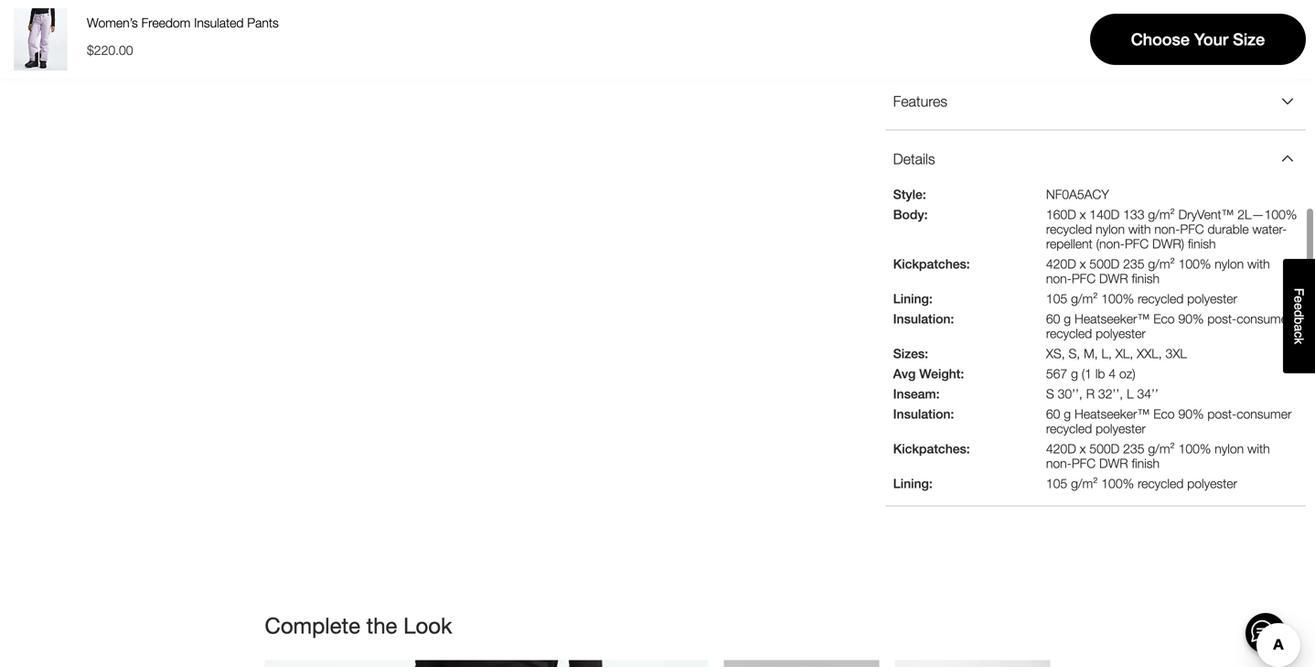 Task type: locate. For each thing, give the bounding box(es) containing it.
eco down 34''
[[1154, 406, 1175, 421]]

1 dwr from the top
[[1100, 271, 1129, 286]]

1 90% from the top
[[1179, 311, 1205, 326]]

420d x 500d 235 g/m² 100% nylon with non-pfc dwr finish
[[1047, 256, 1271, 286], [1047, 441, 1271, 471]]

x for body:
[[1080, 207, 1087, 222]]

features button
[[886, 73, 1307, 129]]

g/m² right 133
[[1149, 207, 1176, 222]]

1 105 g/m² 100% recycled polyester from the top
[[1047, 291, 1238, 306]]

1 post- from the top
[[1208, 311, 1237, 326]]

r
[[1087, 386, 1095, 401]]

2 60 g heatseeker™ eco 90% post-consumer recycled polyester from the top
[[1047, 406, 1292, 436]]

insulation:
[[894, 406, 955, 421]]

1 vertical spatial 90%
[[1179, 406, 1205, 421]]

dwr down (non- at the right top of page
[[1100, 271, 1129, 286]]

dwr
[[1100, 271, 1129, 286], [1100, 456, 1129, 471]]

dwr)
[[1153, 236, 1185, 251]]

recycled for body:
[[1047, 221, 1093, 236]]

pfc
[[1181, 221, 1205, 236], [1125, 236, 1149, 251], [1072, 271, 1096, 286], [1072, 456, 1096, 471]]

105 g/m² 100% recycled polyester
[[1047, 291, 1238, 306], [1047, 476, 1238, 491]]

160d
[[1047, 207, 1077, 222]]

2 90% from the top
[[1179, 406, 1205, 421]]

post-
[[1208, 311, 1237, 326], [1208, 406, 1237, 421]]

0 vertical spatial eco
[[1154, 311, 1175, 326]]

size
[[1234, 30, 1266, 49]]

1 60 from the top
[[1047, 311, 1061, 326]]

420d
[[1047, 256, 1077, 271], [1047, 441, 1077, 456]]

420d x 500d 235 g/m² 100% nylon with non-pfc dwr finish down 34''
[[1047, 441, 1271, 471]]

eco up 3xl
[[1154, 311, 1175, 326]]

xl,
[[1116, 346, 1134, 361]]

1 vertical spatial 60
[[1047, 406, 1061, 421]]

420d x 500d 235 g/m² 100% nylon with non-pfc dwr finish down dwr)
[[1047, 256, 1271, 286]]

60 down the s
[[1047, 406, 1061, 421]]

105 g/m² 100% recycled polyester up xxl,
[[1047, 291, 1238, 306]]

choose your size button
[[1091, 14, 1307, 65]]

x down 30'',
[[1080, 441, 1087, 456]]

non- right 133
[[1155, 221, 1181, 236]]

0 vertical spatial 60 g heatseeker™ eco 90% post-consumer recycled polyester
[[1047, 311, 1292, 341]]

g/m² down dwr)
[[1149, 256, 1176, 271]]

2 420d from the top
[[1047, 441, 1077, 456]]

recycled
[[1047, 221, 1093, 236], [1138, 291, 1184, 306], [1047, 326, 1093, 341], [1047, 421, 1093, 436], [1138, 476, 1184, 491]]

heatseeker™ up xs, s, m, l, xl, xxl, 3xl
[[1075, 311, 1151, 326]]

post- for insulation:
[[1208, 311, 1237, 326]]

$220.00
[[87, 43, 133, 58]]

500d down (non- at the right top of page
[[1090, 256, 1120, 271]]

420d for kickpatches:
[[1047, 256, 1077, 271]]

durable
[[1208, 221, 1250, 236]]

1 heatseeker™ from the top
[[1075, 311, 1151, 326]]

2 consumer from the top
[[1237, 406, 1292, 421]]

1 vertical spatial heatseeker™
[[1075, 406, 1151, 421]]

1 60 g heatseeker™ eco 90% post-consumer recycled polyester from the top
[[1047, 311, 1292, 341]]

105 g/m² 100% recycled polyester down 34''
[[1047, 476, 1238, 491]]

x down "repellent"
[[1080, 256, 1087, 271]]

2 500d from the top
[[1090, 441, 1120, 456]]

2 eco from the top
[[1154, 406, 1175, 421]]

choose
[[1132, 30, 1190, 49]]

0 vertical spatial x
[[1080, 207, 1087, 222]]

2 420d x 500d 235 g/m² 100% nylon with non-pfc dwr finish from the top
[[1047, 441, 1271, 471]]

eco
[[1154, 311, 1175, 326], [1154, 406, 1175, 421]]

0 vertical spatial consumer
[[1237, 311, 1292, 326]]

x for kickpatches:
[[1080, 256, 1087, 271]]

235
[[1124, 256, 1145, 271], [1124, 441, 1145, 456]]

1 235 from the top
[[1124, 256, 1145, 271]]

recycled up s,
[[1047, 326, 1093, 341]]

60 g heatseeker™ eco 90% post-consumer recycled polyester down 34''
[[1047, 406, 1292, 436]]

0 vertical spatial 420d x 500d 235 g/m² 100% nylon with non-pfc dwr finish
[[1047, 256, 1271, 286]]

1 vertical spatial nylon
[[1215, 256, 1245, 271]]

90% down 3xl
[[1179, 406, 1205, 421]]

l,
[[1102, 346, 1113, 361]]

look
[[404, 612, 452, 638]]

non- for kickpatches:
[[1047, 271, 1072, 286]]

2 105 g/m² 100% recycled polyester from the top
[[1047, 476, 1238, 491]]

0 vertical spatial 105 g/m² 100% recycled polyester
[[1047, 291, 1238, 306]]

105 for lining:
[[1047, 291, 1068, 306]]

recycled down 30'',
[[1047, 421, 1093, 436]]

choose your size
[[1132, 30, 1266, 49]]

g left (1
[[1072, 366, 1079, 381]]

235 down l
[[1124, 441, 1145, 456]]

g down 30'',
[[1064, 406, 1072, 421]]

recycled down nf0a5acy
[[1047, 221, 1093, 236]]

0 vertical spatial g
[[1064, 311, 1072, 326]]

a
[[1293, 324, 1307, 332]]

420d x 500d 235 g/m² 100% nylon with non-pfc dwr finish for kickpatches:
[[1047, 256, 1271, 286]]

finish down dryvent™
[[1189, 236, 1217, 251]]

c
[[1293, 332, 1307, 338]]

with
[[1129, 221, 1152, 236], [1248, 256, 1271, 271], [1248, 441, 1271, 456]]

x inside 160d x 140d 133 g/m² dryvent™ 2l—100% recycled nylon with non-pfc durable water- repellent (non-pfc dwr) finish
[[1080, 207, 1087, 222]]

b
[[1293, 317, 1307, 324]]

0 vertical spatial 90%
[[1179, 311, 1205, 326]]

420d down 30'',
[[1047, 441, 1077, 456]]

420d x 500d 235 g/m² 100% nylon with non-pfc dwr finish for kickpatches:
[[1047, 441, 1271, 471]]

1 eco from the top
[[1154, 311, 1175, 326]]

heatseeker™ down the 32'',
[[1075, 406, 1151, 421]]

500d for kickpatches:
[[1090, 256, 1120, 271]]

kickpatches:
[[894, 441, 971, 456]]

105 down the s
[[1047, 476, 1068, 491]]

1 vertical spatial 105 g/m² 100% recycled polyester
[[1047, 476, 1238, 491]]

g
[[1064, 311, 1072, 326], [1072, 366, 1079, 381], [1064, 406, 1072, 421]]

g/m² up m,
[[1072, 291, 1098, 306]]

lining:
[[894, 476, 933, 491]]

2 dwr from the top
[[1100, 456, 1129, 471]]

polyester
[[1188, 291, 1238, 306], [1096, 326, 1146, 341], [1096, 421, 1146, 436], [1188, 476, 1238, 491]]

details button
[[886, 130, 1307, 187]]

0 vertical spatial 420d
[[1047, 256, 1077, 271]]

inseam:
[[894, 386, 940, 401]]

dwr down the 32'',
[[1100, 456, 1129, 471]]

2 heatseeker™ from the top
[[1075, 406, 1151, 421]]

2 vertical spatial nylon
[[1215, 441, 1245, 456]]

women's freedom insulated pants image
[[265, 660, 709, 667]]

1 x from the top
[[1080, 207, 1087, 222]]

consumer
[[1237, 311, 1292, 326], [1237, 406, 1292, 421]]

non- down the s
[[1047, 456, 1072, 471]]

1 vertical spatial finish
[[1132, 271, 1160, 286]]

g/m²
[[1149, 207, 1176, 222], [1149, 256, 1176, 271], [1072, 291, 1098, 306], [1149, 441, 1176, 456], [1072, 476, 1098, 491]]

567 g (1 lb 4 oz)
[[1047, 366, 1136, 381]]

e
[[1293, 296, 1307, 303], [1293, 303, 1307, 310]]

1 vertical spatial eco
[[1154, 406, 1175, 421]]

nylon
[[1096, 221, 1125, 236], [1215, 256, 1245, 271], [1215, 441, 1245, 456]]

nylon for kickpatches:
[[1215, 441, 1245, 456]]

0 vertical spatial 105
[[1047, 291, 1068, 306]]

1 420d from the top
[[1047, 256, 1077, 271]]

2 post- from the top
[[1208, 406, 1237, 421]]

60 for insulation:
[[1047, 406, 1061, 421]]

0 vertical spatial nylon
[[1096, 221, 1125, 236]]

1 vertical spatial non-
[[1047, 271, 1072, 286]]

2 vertical spatial with
[[1248, 441, 1271, 456]]

2 60 from the top
[[1047, 406, 1061, 421]]

1 420d x 500d 235 g/m² 100% nylon with non-pfc dwr finish from the top
[[1047, 256, 1271, 286]]

e up b
[[1293, 303, 1307, 310]]

2 vertical spatial finish
[[1132, 456, 1160, 471]]

0 vertical spatial dwr
[[1100, 271, 1129, 286]]

insulation:
[[894, 311, 955, 326]]

2 vertical spatial g
[[1064, 406, 1072, 421]]

non-
[[1155, 221, 1181, 236], [1047, 271, 1072, 286], [1047, 456, 1072, 471]]

x down nf0a5acy
[[1080, 207, 1087, 222]]

2 vertical spatial x
[[1080, 441, 1087, 456]]

2 x from the top
[[1080, 256, 1087, 271]]

avg
[[894, 366, 916, 381]]

420d down "repellent"
[[1047, 256, 1077, 271]]

140d
[[1090, 207, 1120, 222]]

60 g heatseeker™ eco 90% post-consumer recycled polyester
[[1047, 311, 1292, 341], [1047, 406, 1292, 436]]

avg weight:
[[894, 366, 965, 381]]

1 vertical spatial post-
[[1208, 406, 1237, 421]]

women's
[[87, 15, 138, 30]]

nylon inside 160d x 140d 133 g/m² dryvent™ 2l—100% recycled nylon with non-pfc durable water- repellent (non-pfc dwr) finish
[[1096, 221, 1125, 236]]

0 vertical spatial heatseeker™
[[1075, 311, 1151, 326]]

0 vertical spatial 235
[[1124, 256, 1145, 271]]

1 500d from the top
[[1090, 256, 1120, 271]]

1 vertical spatial consumer
[[1237, 406, 1292, 421]]

recycled inside 160d x 140d 133 g/m² dryvent™ 2l—100% recycled nylon with non-pfc durable water- repellent (non-pfc dwr) finish
[[1047, 221, 1093, 236]]

2 vertical spatial non-
[[1047, 456, 1072, 471]]

finish down dwr)
[[1132, 271, 1160, 286]]

105 up xs,
[[1047, 291, 1068, 306]]

women's freedom insulated pants
[[87, 15, 279, 30]]

e up d
[[1293, 296, 1307, 303]]

dryvent™
[[1179, 207, 1235, 222]]

105 for lining:
[[1047, 476, 1068, 491]]

60 up xs,
[[1047, 311, 1061, 326]]

1 consumer from the top
[[1237, 311, 1292, 326]]

0 vertical spatial with
[[1129, 221, 1152, 236]]

1 vertical spatial x
[[1080, 256, 1087, 271]]

3xl
[[1166, 346, 1188, 361]]

0 vertical spatial post-
[[1208, 311, 1237, 326]]

https://images.thenorthface.com/is/image/thenorthface/nf0a5acy_pmi_hero?$color swatch$ image
[[9, 8, 71, 70]]

1 vertical spatial 60 g heatseeker™ eco 90% post-consumer recycled polyester
[[1047, 406, 1292, 436]]

d
[[1293, 310, 1307, 317]]

105
[[1047, 291, 1068, 306], [1047, 476, 1068, 491]]

1 vertical spatial 420d
[[1047, 441, 1077, 456]]

1 vertical spatial 420d x 500d 235 g/m² 100% nylon with non-pfc dwr finish
[[1047, 441, 1271, 471]]

0 vertical spatial 60
[[1047, 311, 1061, 326]]

1 vertical spatial dwr
[[1100, 456, 1129, 471]]

g up s,
[[1064, 311, 1072, 326]]

0 vertical spatial non-
[[1155, 221, 1181, 236]]

non- down "repellent"
[[1047, 271, 1072, 286]]

3 x from the top
[[1080, 441, 1087, 456]]

g/m² down 34''
[[1149, 441, 1176, 456]]

160d x 140d 133 g/m² dryvent™ 2l—100% recycled nylon with non-pfc durable water- repellent (non-pfc dwr) finish
[[1047, 207, 1298, 251]]

235 for kickpatches:
[[1124, 256, 1145, 271]]

2 105 from the top
[[1047, 476, 1068, 491]]

500d
[[1090, 256, 1120, 271], [1090, 441, 1120, 456]]

500d down s 30'', r 32'', l 34''
[[1090, 441, 1120, 456]]

finish inside 160d x 140d 133 g/m² dryvent™ 2l—100% recycled nylon with non-pfc durable water- repellent (non-pfc dwr) finish
[[1189, 236, 1217, 251]]

x
[[1080, 207, 1087, 222], [1080, 256, 1087, 271], [1080, 441, 1087, 456]]

60 for insulation:
[[1047, 311, 1061, 326]]

the
[[367, 612, 398, 638]]

heatseeker™
[[1075, 311, 1151, 326], [1075, 406, 1151, 421]]

1 vertical spatial with
[[1248, 256, 1271, 271]]

1 vertical spatial g
[[1072, 366, 1079, 381]]

2 235 from the top
[[1124, 441, 1145, 456]]

60 g heatseeker™ eco 90% post-consumer recycled polyester up 3xl
[[1047, 311, 1292, 341]]

finish down 34''
[[1132, 456, 1160, 471]]

90%
[[1179, 311, 1205, 326], [1179, 406, 1205, 421]]

(1
[[1082, 366, 1093, 381]]

1 vertical spatial 105
[[1047, 476, 1068, 491]]

pfc down r
[[1072, 456, 1096, 471]]

g/m² inside 160d x 140d 133 g/m² dryvent™ 2l—100% recycled nylon with non-pfc durable water- repellent (non-pfc dwr) finish
[[1149, 207, 1176, 222]]

1 vertical spatial 235
[[1124, 441, 1145, 456]]

1 e from the top
[[1293, 296, 1307, 303]]

90% up 3xl
[[1179, 311, 1205, 326]]

sizes:
[[894, 346, 929, 361]]

recycled down 34''
[[1138, 476, 1184, 491]]

women's freedom stretch jacket image
[[724, 660, 880, 667]]

g for insulation:
[[1064, 311, 1072, 326]]

0 vertical spatial 500d
[[1090, 256, 1120, 271]]

women's montana ski gloves image
[[895, 660, 1051, 667]]

eco for insulation:
[[1154, 406, 1175, 421]]

1 vertical spatial 500d
[[1090, 441, 1120, 456]]

waterproof
[[1161, 5, 1218, 18]]

60
[[1047, 311, 1061, 326], [1047, 406, 1061, 421]]

heatseeker™ for insulation:
[[1075, 311, 1151, 326]]

0 vertical spatial finish
[[1189, 236, 1217, 251]]

105 g/m² 100% recycled polyester for lining:
[[1047, 291, 1238, 306]]

235 down (non- at the right top of page
[[1124, 256, 1145, 271]]

1 105 from the top
[[1047, 291, 1068, 306]]

100%
[[1179, 256, 1212, 271], [1102, 291, 1135, 306], [1179, 441, 1212, 456], [1102, 476, 1135, 491]]

complete the look
[[265, 612, 452, 638]]

water
[[1068, 5, 1096, 18]]

l
[[1127, 386, 1134, 401]]



Task type: vqa. For each thing, say whether or not it's contained in the screenshot.


Task type: describe. For each thing, give the bounding box(es) containing it.
xxl,
[[1138, 346, 1163, 361]]

567
[[1047, 366, 1068, 381]]

weight:
[[920, 366, 965, 381]]

s
[[1047, 386, 1055, 401]]

2 e from the top
[[1293, 303, 1307, 310]]

g for avg weight:
[[1072, 366, 1079, 381]]

g/m² for body:
[[1149, 207, 1176, 222]]

freedom
[[141, 15, 191, 30]]

with for kickpatches:
[[1248, 441, 1271, 456]]

32'',
[[1099, 386, 1124, 401]]

lining:
[[894, 291, 933, 306]]

xs, s, m, l, xl, xxl, 3xl
[[1047, 346, 1188, 361]]

f e e d b a c k
[[1293, 288, 1307, 344]]

pants
[[247, 15, 279, 30]]

g/m² down r
[[1072, 476, 1098, 491]]

dwr for kickpatches:
[[1100, 456, 1129, 471]]

133
[[1124, 207, 1145, 222]]

235 for kickpatches:
[[1124, 441, 1145, 456]]

repellent
[[1047, 236, 1093, 251]]

resistant
[[1099, 5, 1143, 18]]

f
[[1293, 288, 1307, 296]]

post- for insulation:
[[1208, 406, 1237, 421]]

90% for insulation:
[[1179, 406, 1205, 421]]

water-
[[1253, 221, 1288, 236]]

recycled down dwr)
[[1138, 291, 1184, 306]]

s 30'', r 32'', l 34''
[[1047, 386, 1159, 401]]

eco for insulation:
[[1154, 311, 1175, 326]]

recycled for insulation:
[[1047, 326, 1093, 341]]

(non-
[[1097, 236, 1125, 251]]

heatseeker™ for insulation:
[[1075, 406, 1151, 421]]

x for kickpatches:
[[1080, 441, 1087, 456]]

4
[[1109, 366, 1116, 381]]

style:
[[894, 187, 927, 202]]

insulated
[[194, 15, 244, 30]]

non- inside 160d x 140d 133 g/m² dryvent™ 2l—100% recycled nylon with non-pfc durable water- repellent (non-pfc dwr) finish
[[1155, 221, 1181, 236]]

nylon for kickpatches:
[[1215, 256, 1245, 271]]

105 g/m² 100% recycled polyester for lining:
[[1047, 476, 1238, 491]]

non- for kickpatches:
[[1047, 456, 1072, 471]]

90% for insulation:
[[1179, 311, 1205, 326]]

34''
[[1138, 386, 1159, 401]]

k
[[1293, 338, 1307, 344]]

features
[[894, 92, 948, 110]]

details
[[894, 150, 936, 167]]

500d for kickpatches:
[[1090, 441, 1120, 456]]

dwr for kickpatches:
[[1100, 271, 1129, 286]]

consumer for insulation:
[[1237, 406, 1292, 421]]

kickpatches:
[[894, 256, 971, 271]]

with inside 160d x 140d 133 g/m² dryvent™ 2l—100% recycled nylon with non-pfc durable water- repellent (non-pfc dwr) finish
[[1129, 221, 1152, 236]]

with for kickpatches:
[[1248, 256, 1271, 271]]

f e e d b a c k button
[[1284, 259, 1316, 373]]

consumer for insulation:
[[1237, 311, 1292, 326]]

g for insulation:
[[1064, 406, 1072, 421]]

recycled for insulation:
[[1047, 421, 1093, 436]]

pfc down 133
[[1125, 236, 1149, 251]]

nf0a5acy
[[1047, 187, 1110, 202]]

your
[[1195, 30, 1229, 49]]

water resistant
[[1068, 5, 1143, 18]]

s,
[[1069, 346, 1081, 361]]

30'',
[[1058, 386, 1083, 401]]

xs,
[[1047, 346, 1066, 361]]

g/m² for kickpatches:
[[1149, 256, 1176, 271]]

60 g heatseeker™ eco 90% post-consumer recycled polyester for insulation:
[[1047, 311, 1292, 341]]

60 g heatseeker™ eco 90% post-consumer recycled polyester for insulation:
[[1047, 406, 1292, 436]]

body:
[[894, 207, 928, 222]]

finish for kickpatches:
[[1132, 456, 1160, 471]]

pfc left durable
[[1181, 221, 1205, 236]]

oz)
[[1120, 366, 1136, 381]]

pfc down "repellent"
[[1072, 271, 1096, 286]]

finish for kickpatches:
[[1132, 271, 1160, 286]]

m,
[[1084, 346, 1099, 361]]

420d for kickpatches:
[[1047, 441, 1077, 456]]

lb
[[1096, 366, 1106, 381]]

2l—100%
[[1238, 207, 1298, 222]]

complete
[[265, 612, 361, 638]]

g/m² for kickpatches:
[[1149, 441, 1176, 456]]



